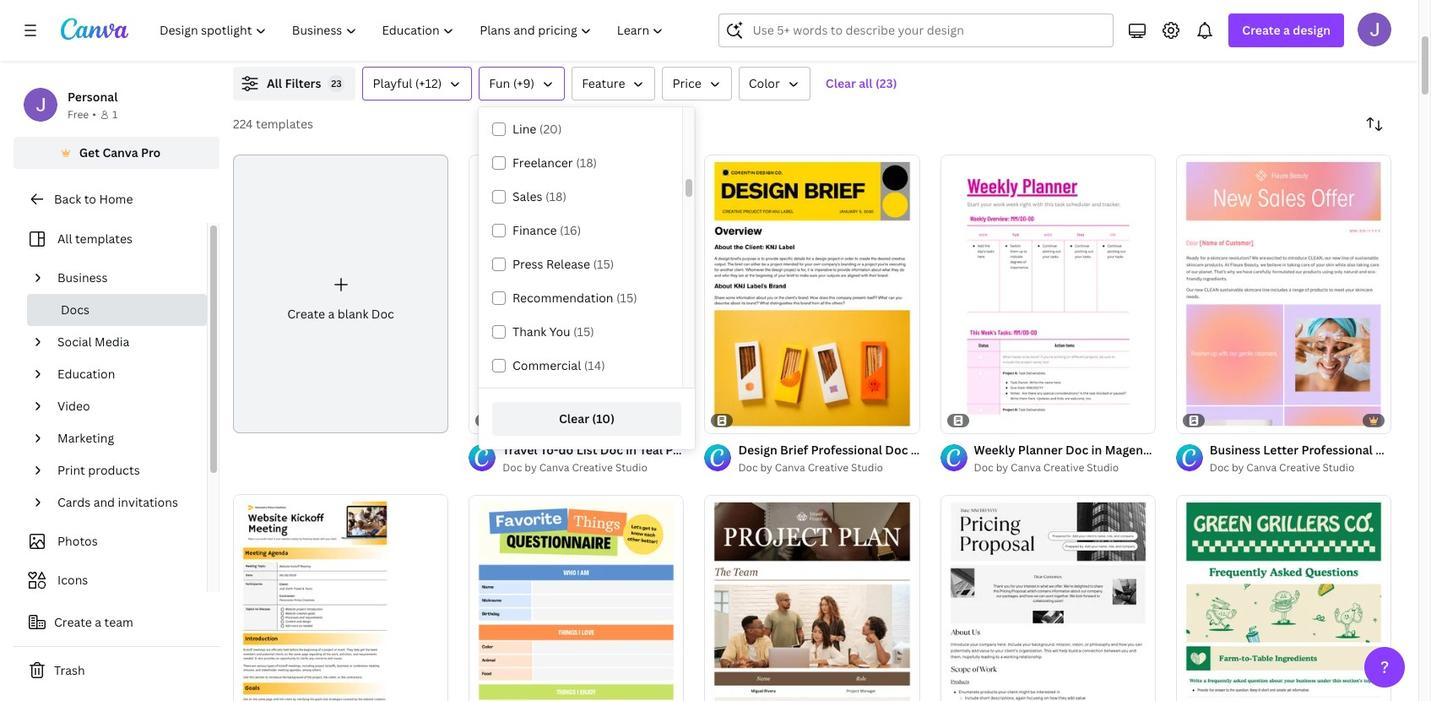 Task type: locate. For each thing, give the bounding box(es) containing it.
templates right 224
[[256, 116, 313, 132]]

1 vertical spatial templates
[[75, 231, 133, 247]]

design
[[1294, 22, 1331, 38]]

doc for the travel to-do list doc in teal pastel green pastel purple vibrant professional style image
[[503, 460, 522, 475]]

1 vertical spatial clear
[[559, 411, 590, 427]]

224
[[233, 116, 253, 132]]

0 vertical spatial create
[[1243, 22, 1281, 38]]

4 doc by canva creative studio from the left
[[1210, 460, 1355, 475]]

create inside dropdown button
[[1243, 22, 1281, 38]]

(15) right 'recommendation'
[[617, 290, 638, 306]]

get canva pro button
[[14, 137, 220, 169]]

a inside button
[[95, 614, 101, 630]]

print
[[57, 462, 85, 478]]

(18) right sales
[[546, 188, 567, 204]]

back
[[54, 191, 81, 207]]

video
[[57, 398, 90, 414]]

2 horizontal spatial a
[[1284, 22, 1291, 38]]

all filters
[[267, 75, 321, 91]]

pricing proposal professional doc in white black grey sleek monochrome style image
[[941, 495, 1156, 701]]

4 creative from the left
[[1280, 460, 1321, 475]]

3 doc by canva creative studio from the left
[[975, 460, 1120, 475]]

templates
[[256, 116, 313, 132], [75, 231, 133, 247]]

recommendation
[[513, 290, 614, 306]]

canva for design brief professional doc in yellow black grey bold modern style 'image'
[[775, 460, 806, 475]]

clear left (10)
[[559, 411, 590, 427]]

studio for favorite things questionnaire doc in blue orange green playful style image
[[616, 460, 648, 475]]

create a blank doc element
[[233, 155, 449, 434]]

trash
[[54, 662, 85, 678]]

clear left all
[[826, 75, 856, 91]]

(23)
[[876, 75, 898, 91]]

icons
[[57, 572, 88, 588]]

all left filters
[[267, 75, 282, 91]]

doc by canva creative studio for favorite things questionnaire doc in blue orange green playful style image
[[503, 460, 648, 475]]

food & restaurant faqs doc in green cream yellow bold nostalgia style image
[[1177, 495, 1392, 701]]

0 vertical spatial a
[[1284, 22, 1291, 38]]

a left team in the left of the page
[[95, 614, 101, 630]]

23
[[331, 77, 342, 90]]

2 vertical spatial (15)
[[574, 324, 595, 340]]

design brief professional doc in yellow black grey bold modern style image
[[705, 154, 920, 434]]

1 studio from the left
[[616, 460, 648, 475]]

3 by from the left
[[997, 460, 1009, 475]]

doc by canva creative studio link for food & restaurant faqs doc in green cream yellow bold nostalgia style image
[[1210, 460, 1392, 477]]

1 by from the left
[[525, 460, 537, 475]]

clear
[[826, 75, 856, 91], [559, 411, 590, 427]]

canva inside button
[[103, 144, 138, 161]]

3 creative from the left
[[1044, 460, 1085, 475]]

1 horizontal spatial templates
[[256, 116, 313, 132]]

4 by from the left
[[1232, 460, 1245, 475]]

team
[[104, 614, 133, 630]]

create left design
[[1243, 22, 1281, 38]]

creative for food & restaurant faqs doc in green cream yellow bold nostalgia style image's doc by canva creative studio link
[[1280, 460, 1321, 475]]

freelancer
[[513, 155, 573, 171]]

(15) right you
[[574, 324, 595, 340]]

home
[[99, 191, 133, 207]]

a for blank
[[328, 306, 335, 322]]

a left design
[[1284, 22, 1291, 38]]

studio for food & restaurant faqs doc in green cream yellow bold nostalgia style image
[[1323, 460, 1355, 475]]

1 vertical spatial create
[[287, 306, 325, 322]]

release
[[547, 256, 591, 272]]

2 vertical spatial create
[[54, 614, 92, 630]]

2 by from the left
[[761, 460, 773, 475]]

studio
[[616, 460, 648, 475], [852, 460, 884, 475], [1087, 460, 1120, 475], [1323, 460, 1355, 475]]

doc
[[372, 306, 394, 322], [503, 460, 522, 475], [739, 460, 758, 475], [975, 460, 994, 475], [1210, 460, 1230, 475]]

0 horizontal spatial clear
[[559, 411, 590, 427]]

doc for business letter professional doc in salmon light blue gradients style image
[[1210, 460, 1230, 475]]

photos
[[57, 533, 98, 549]]

(15)
[[593, 256, 614, 272], [617, 290, 638, 306], [574, 324, 595, 340]]

thank
[[513, 324, 547, 340]]

3 studio from the left
[[1087, 460, 1120, 475]]

doc for the weekly planner doc in magenta light pink vibrant professional style image
[[975, 460, 994, 475]]

4 studio from the left
[[1323, 460, 1355, 475]]

and
[[93, 494, 115, 510]]

products
[[88, 462, 140, 478]]

create
[[1243, 22, 1281, 38], [287, 306, 325, 322], [54, 614, 92, 630]]

create a design
[[1243, 22, 1331, 38]]

2 doc by canva creative studio from the left
[[739, 460, 884, 475]]

1 vertical spatial all
[[57, 231, 72, 247]]

1 vertical spatial a
[[328, 306, 335, 322]]

doc by canva creative studio for project plan professional doc in dark brown brown light brown traditional corporate style "image"
[[739, 460, 884, 475]]

doc by canva creative studio link for project plan professional doc in dark brown brown light brown traditional corporate style "image"
[[739, 460, 920, 477]]

(18) for freelancer (18)
[[576, 155, 597, 171]]

creative for project plan professional doc in dark brown brown light brown traditional corporate style "image"'s doc by canva creative studio link
[[808, 460, 849, 475]]

2 doc by canva creative studio link from the left
[[739, 460, 920, 477]]

1 horizontal spatial all
[[267, 75, 282, 91]]

4 doc by canva creative studio link from the left
[[1210, 460, 1392, 477]]

0 horizontal spatial a
[[95, 614, 101, 630]]

doc by canva creative studio link
[[503, 460, 685, 477], [739, 460, 920, 477], [975, 460, 1156, 477], [1210, 460, 1392, 477]]

creative for doc by canva creative studio link corresponding to favorite things questionnaire doc in blue orange green playful style image
[[572, 460, 613, 475]]

0 vertical spatial templates
[[256, 116, 313, 132]]

0 vertical spatial clear
[[826, 75, 856, 91]]

all for all templates
[[57, 231, 72, 247]]

1 doc by canva creative studio from the left
[[503, 460, 648, 475]]

0 horizontal spatial all
[[57, 231, 72, 247]]

canva
[[103, 144, 138, 161], [540, 460, 570, 475], [775, 460, 806, 475], [1011, 460, 1042, 475], [1247, 460, 1277, 475]]

create down icons
[[54, 614, 92, 630]]

by for favorite things questionnaire doc in blue orange green playful style image
[[525, 460, 537, 475]]

finance
[[513, 222, 557, 238]]

1 doc by canva creative studio link from the left
[[503, 460, 685, 477]]

personal
[[68, 89, 118, 105]]

create left blank
[[287, 306, 325, 322]]

2 vertical spatial a
[[95, 614, 101, 630]]

(18) right freelancer
[[576, 155, 597, 171]]

doc by canva creative studio
[[503, 460, 648, 475], [739, 460, 884, 475], [975, 460, 1120, 475], [1210, 460, 1355, 475]]

clear for clear (10)
[[559, 411, 590, 427]]

None search field
[[719, 14, 1115, 47]]

weekly planner doc in magenta light pink vibrant professional style image
[[941, 154, 1156, 434]]

kickoff meeting doc in orange black white professional gradients style image
[[233, 494, 449, 701]]

1 vertical spatial (18)
[[546, 188, 567, 204]]

(18)
[[576, 155, 597, 171], [546, 188, 567, 204]]

3 doc by canva creative studio link from the left
[[975, 460, 1156, 477]]

all down 'back'
[[57, 231, 72, 247]]

sales
[[513, 188, 543, 204]]

0 horizontal spatial templates
[[75, 231, 133, 247]]

2 horizontal spatial create
[[1243, 22, 1281, 38]]

creative
[[572, 460, 613, 475], [808, 460, 849, 475], [1044, 460, 1085, 475], [1280, 460, 1321, 475]]

favorite things questionnaire doc in blue orange green playful style image
[[469, 495, 685, 701]]

get
[[79, 144, 100, 161]]

by
[[525, 460, 537, 475], [761, 460, 773, 475], [997, 460, 1009, 475], [1232, 460, 1245, 475]]

business letter professional doc in salmon light blue gradients style image
[[1177, 154, 1392, 434]]

print products
[[57, 462, 140, 478]]

(+12)
[[415, 75, 442, 91]]

to
[[84, 191, 96, 207]]

0 vertical spatial (15)
[[593, 256, 614, 272]]

templates inside all templates link
[[75, 231, 133, 247]]

a for design
[[1284, 22, 1291, 38]]

all for all filters
[[267, 75, 282, 91]]

create for create a design
[[1243, 22, 1281, 38]]

0 horizontal spatial (18)
[[546, 188, 567, 204]]

23 filter options selected element
[[328, 75, 345, 92]]

clear (10)
[[559, 411, 615, 427]]

templates down "back to home"
[[75, 231, 133, 247]]

studio for 'pricing proposal professional doc in white black grey sleek monochrome style' image
[[1087, 460, 1120, 475]]

1 horizontal spatial a
[[328, 306, 335, 322]]

doc for design brief professional doc in yellow black grey bold modern style 'image'
[[739, 460, 758, 475]]

business link
[[51, 262, 197, 294]]

0 horizontal spatial create
[[54, 614, 92, 630]]

a left blank
[[328, 306, 335, 322]]

a
[[1284, 22, 1291, 38], [328, 306, 335, 322], [95, 614, 101, 630]]

photos link
[[24, 525, 197, 558]]

trash link
[[14, 654, 220, 688]]

0 vertical spatial all
[[267, 75, 282, 91]]

2 studio from the left
[[852, 460, 884, 475]]

2 creative from the left
[[808, 460, 849, 475]]

cards
[[57, 494, 91, 510]]

playful (+12) button
[[363, 67, 472, 101]]

jacob simon image
[[1358, 13, 1392, 46]]

1 horizontal spatial (18)
[[576, 155, 597, 171]]

line (20)
[[513, 121, 562, 137]]

a inside dropdown button
[[1284, 22, 1291, 38]]

line
[[513, 121, 537, 137]]

0 vertical spatial (18)
[[576, 155, 597, 171]]

thank you (15)
[[513, 324, 595, 340]]

create inside button
[[54, 614, 92, 630]]

1 creative from the left
[[572, 460, 613, 475]]

templates for 224 templates
[[256, 116, 313, 132]]

free
[[68, 107, 89, 122]]

1 horizontal spatial clear
[[826, 75, 856, 91]]

1 horizontal spatial create
[[287, 306, 325, 322]]

(15) right release
[[593, 256, 614, 272]]



Task type: describe. For each thing, give the bounding box(es) containing it.
top level navigation element
[[149, 14, 679, 47]]

all templates
[[57, 231, 133, 247]]

•
[[92, 107, 96, 122]]

color
[[749, 75, 780, 91]]

back to home
[[54, 191, 133, 207]]

finance (16)
[[513, 222, 582, 238]]

doc by canva creative studio for food & restaurant faqs doc in green cream yellow bold nostalgia style image
[[1210, 460, 1355, 475]]

fun (+9)
[[489, 75, 535, 91]]

create a team button
[[14, 606, 220, 639]]

a for team
[[95, 614, 101, 630]]

press release (15)
[[513, 256, 614, 272]]

canva for the travel to-do list doc in teal pastel green pastel purple vibrant professional style image
[[540, 460, 570, 475]]

free •
[[68, 107, 96, 122]]

pro
[[141, 144, 161, 161]]

(14)
[[584, 357, 605, 373]]

clear for clear all (23)
[[826, 75, 856, 91]]

doc by canva creative studio link for favorite things questionnaire doc in blue orange green playful style image
[[503, 460, 685, 477]]

(18) for sales (18)
[[546, 188, 567, 204]]

playful
[[373, 75, 413, 91]]

education
[[57, 366, 115, 382]]

feature button
[[572, 67, 656, 101]]

clear all (23)
[[826, 75, 898, 91]]

filters
[[285, 75, 321, 91]]

by for food & restaurant faqs doc in green cream yellow bold nostalgia style image
[[1232, 460, 1245, 475]]

(16)
[[560, 222, 582, 238]]

all
[[859, 75, 873, 91]]

docs
[[61, 302, 90, 318]]

(15) for press release (15)
[[593, 256, 614, 272]]

media
[[95, 334, 130, 350]]

invitations
[[118, 494, 178, 510]]

224 templates
[[233, 116, 313, 132]]

create for create a team
[[54, 614, 92, 630]]

cards and invitations link
[[51, 487, 197, 519]]

education link
[[51, 358, 197, 390]]

print products link
[[51, 454, 197, 487]]

fun
[[489, 75, 510, 91]]

social media link
[[51, 326, 197, 358]]

studio for project plan professional doc in dark brown brown light brown traditional corporate style "image"
[[852, 460, 884, 475]]

by for project plan professional doc in dark brown brown light brown traditional corporate style "image"
[[761, 460, 773, 475]]

social media
[[57, 334, 130, 350]]

Sort by button
[[1358, 107, 1392, 141]]

by for 'pricing proposal professional doc in white black grey sleek monochrome style' image
[[997, 460, 1009, 475]]

create a design button
[[1229, 14, 1345, 47]]

(+9)
[[513, 75, 535, 91]]

get canva pro
[[79, 144, 161, 161]]

marketing
[[57, 430, 114, 446]]

press
[[513, 256, 544, 272]]

templates for all templates
[[75, 231, 133, 247]]

creative for doc by canva creative studio link related to 'pricing proposal professional doc in white black grey sleek monochrome style' image
[[1044, 460, 1085, 475]]

icons link
[[24, 564, 197, 596]]

sales (18)
[[513, 188, 567, 204]]

price button
[[663, 67, 732, 101]]

recommendation (15)
[[513, 290, 638, 306]]

1
[[112, 107, 118, 122]]

commercial
[[513, 357, 581, 373]]

create a team
[[54, 614, 133, 630]]

canva for the weekly planner doc in magenta light pink vibrant professional style image
[[1011, 460, 1042, 475]]

fun (+9) button
[[479, 67, 565, 101]]

feature
[[582, 75, 626, 91]]

freelancer (18)
[[513, 155, 597, 171]]

project plan professional doc in dark brown brown light brown traditional corporate style image
[[705, 495, 920, 701]]

video link
[[51, 390, 197, 422]]

color button
[[739, 67, 811, 101]]

business
[[57, 269, 108, 286]]

commercial (14)
[[513, 357, 605, 373]]

social
[[57, 334, 92, 350]]

marketing link
[[51, 422, 197, 454]]

create for create a blank doc
[[287, 306, 325, 322]]

back to home link
[[14, 182, 220, 216]]

Search search field
[[753, 14, 1104, 46]]

canva for business letter professional doc in salmon light blue gradients style image
[[1247, 460, 1277, 475]]

1 vertical spatial (15)
[[617, 290, 638, 306]]

create a blank doc
[[287, 306, 394, 322]]

doc by canva creative studio link for 'pricing proposal professional doc in white black grey sleek monochrome style' image
[[975, 460, 1156, 477]]

(20)
[[540, 121, 562, 137]]

clear all (23) button
[[818, 67, 906, 101]]

cards and invitations
[[57, 494, 178, 510]]

you
[[550, 324, 571, 340]]

blank
[[338, 306, 369, 322]]

price
[[673, 75, 702, 91]]

travel to-do list doc in teal pastel green pastel purple vibrant professional style image
[[469, 154, 685, 434]]

create a blank doc link
[[233, 155, 449, 434]]

clear (10) button
[[493, 402, 682, 436]]

doc by canva creative studio for 'pricing proposal professional doc in white black grey sleek monochrome style' image
[[975, 460, 1120, 475]]

playful (+12)
[[373, 75, 442, 91]]

(10)
[[592, 411, 615, 427]]

(15) for thank you (15)
[[574, 324, 595, 340]]

all templates link
[[24, 223, 197, 255]]



Task type: vqa. For each thing, say whether or not it's contained in the screenshot.
Black White Minimalist Modern Business Purchase Thank You Postcard image
no



